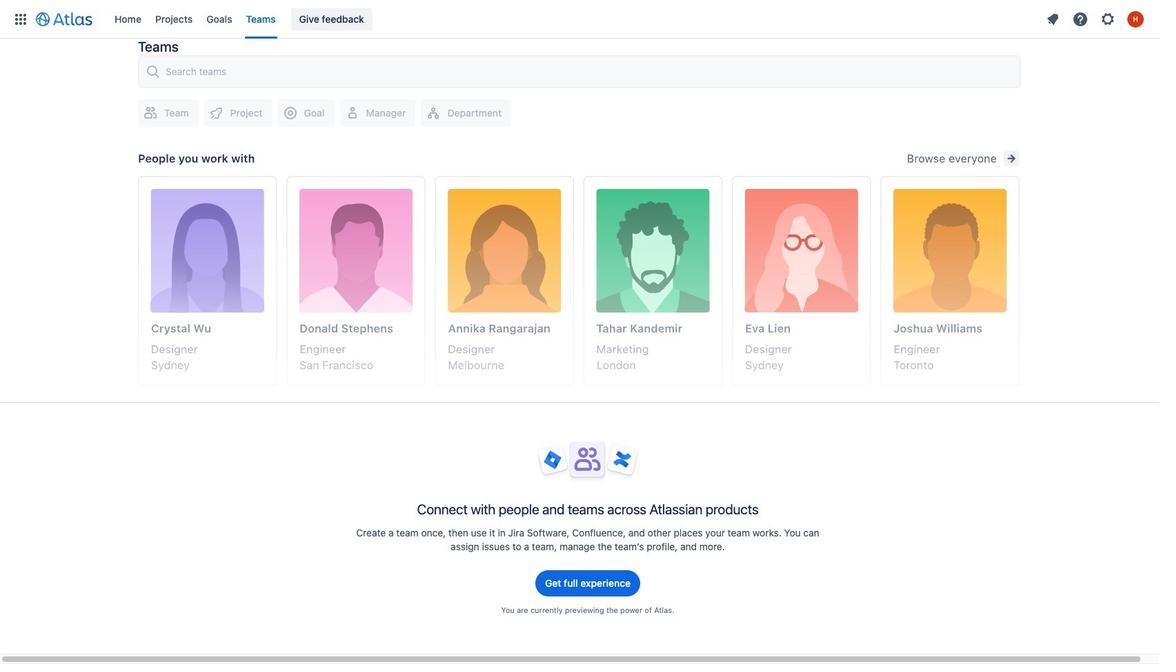 Task type: describe. For each thing, give the bounding box(es) containing it.
help icon image
[[1072, 11, 1089, 27]]

top element
[[8, 0, 1040, 38]]



Task type: locate. For each thing, give the bounding box(es) containing it.
search teams image
[[145, 63, 161, 80]]

switch to... image
[[12, 11, 29, 27]]

settings image
[[1100, 11, 1116, 27]]

banner
[[0, 0, 1159, 39]]

account image
[[1127, 11, 1144, 27]]

list
[[108, 0, 1040, 38], [1040, 8, 1151, 30]]

Search teams field
[[161, 59, 1014, 84]]

notifications image
[[1045, 11, 1061, 27]]



Task type: vqa. For each thing, say whether or not it's contained in the screenshot.
list
yes



